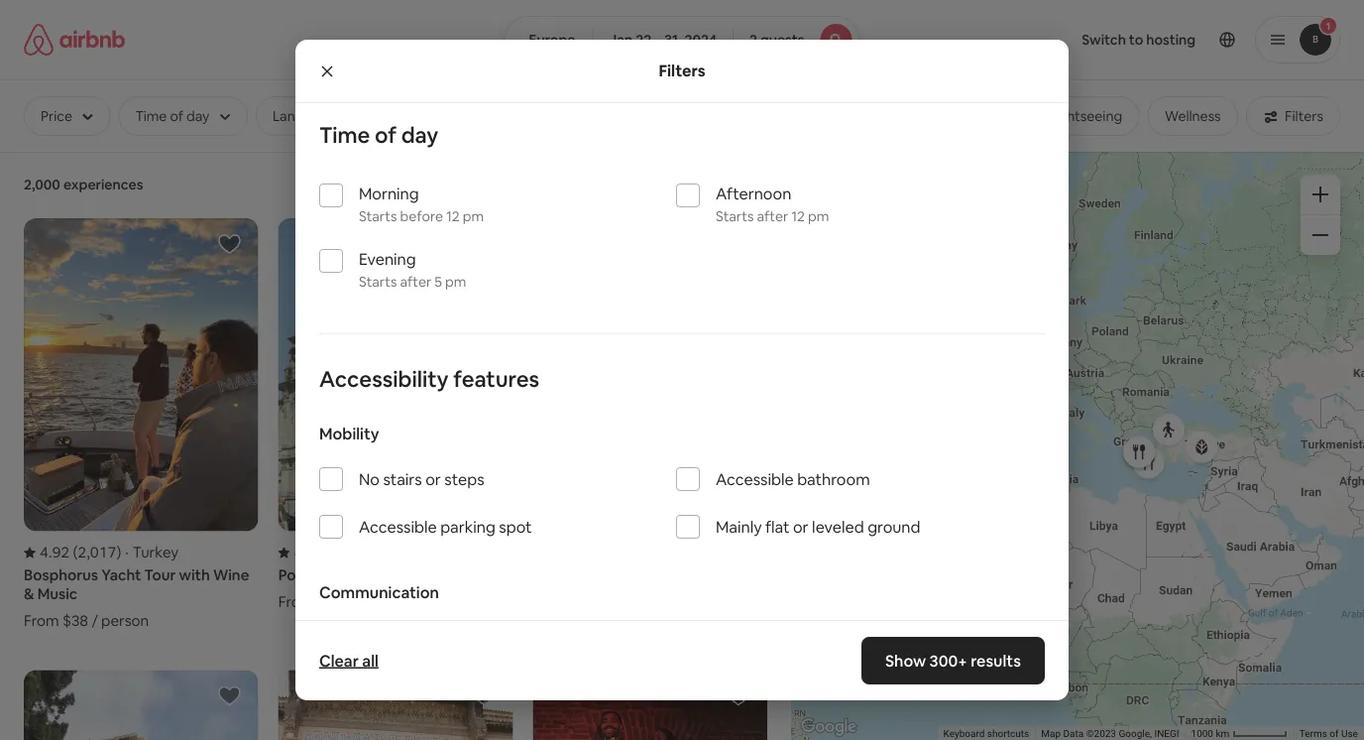 Task type: describe. For each thing, give the bounding box(es) containing it.
add to wishlist image inside bosphorus yacht tour with wine & music group
[[218, 232, 242, 256]]

of for use
[[1331, 728, 1340, 740]]

keyboard shortcuts
[[944, 728, 1030, 740]]

Food and drink button
[[731, 96, 860, 136]]

filters dialog
[[296, 40, 1069, 740]]

mobility
[[319, 423, 379, 443]]

yacht
[[101, 566, 141, 585]]

data
[[1064, 728, 1084, 740]]

from inside porto walking tour from $2 / person
[[278, 592, 314, 612]]

accessible for accessible bathroom
[[716, 469, 794, 489]]

google map
showing 20 experiences. region
[[792, 151, 1365, 740]]

bathroom
[[798, 469, 871, 489]]

flat
[[766, 516, 790, 537]]

Wellness button
[[1148, 96, 1239, 136]]

keyboard shortcuts button
[[944, 727, 1030, 740]]

12 for morning
[[446, 207, 460, 225]]

zoom out image
[[1313, 227, 1329, 243]]

4.86 (1,176)
[[294, 543, 376, 562]]

terms of use link
[[1300, 728, 1359, 740]]

shortcuts
[[988, 728, 1030, 740]]

communication
[[319, 582, 439, 602]]

porto walking tour group
[[278, 218, 513, 612]]

of for day
[[375, 121, 397, 149]]

show
[[886, 650, 927, 671]]

2 guests button
[[733, 16, 860, 63]]

5
[[435, 273, 442, 291]]

accessible bathroom
[[716, 469, 871, 489]]

show 300+ results
[[886, 650, 1022, 671]]

Sports button
[[868, 96, 945, 136]]

31,
[[665, 31, 682, 49]]

2,000
[[24, 176, 60, 193]]

ground
[[868, 516, 921, 537]]

google,
[[1119, 728, 1153, 740]]

person inside bosphorus yacht tour with wine & music from $38 / person
[[101, 611, 149, 630]]

· turkey
[[125, 543, 179, 562]]

jan 22 – 31, 2024
[[610, 31, 717, 49]]

or for stairs
[[426, 469, 441, 489]]

jan 22 – 31, 2024 button
[[593, 16, 734, 63]]

4.92 (2,017)
[[40, 543, 121, 562]]

after for evening
[[400, 273, 432, 291]]

accessibility
[[319, 365, 449, 393]]

Entertainment button
[[596, 96, 723, 136]]

starts for afternoon
[[716, 207, 754, 225]]

all
[[362, 650, 379, 671]]

1000 km button
[[1186, 726, 1294, 740]]

starts for morning
[[359, 207, 397, 225]]

day
[[401, 121, 439, 149]]

before
[[400, 207, 443, 225]]

tour for yacht
[[144, 566, 176, 585]]

starts for evening
[[359, 273, 397, 291]]

$68
[[572, 611, 598, 630]]

4.92 out of 5 average rating,  2,017 reviews image
[[24, 543, 121, 562]]

/ inside traditional greek food tour in hidden athens group
[[601, 611, 608, 630]]

morning
[[359, 183, 419, 203]]

use
[[1342, 728, 1359, 740]]

evening starts after 5 pm
[[359, 248, 467, 291]]

accessible for accessible parking spot
[[359, 516, 437, 537]]

wellness
[[1166, 107, 1222, 125]]

no
[[359, 469, 380, 489]]

from $68 / person
[[533, 611, 659, 630]]

accessibility features
[[319, 365, 540, 393]]

bosphorus yacht tour with wine & music group
[[24, 218, 259, 630]]

or for flat
[[794, 516, 809, 537]]

parking
[[441, 516, 496, 537]]

22
[[636, 31, 652, 49]]

spot
[[499, 516, 532, 537]]

stairs
[[383, 469, 422, 489]]

/ inside bosphorus yacht tour with wine & music from $38 / person
[[92, 611, 98, 630]]

person inside porto walking tour from $2 / person
[[347, 592, 395, 612]]

features
[[454, 365, 540, 393]]

porto walking tour from $2 / person
[[278, 566, 412, 612]]

–
[[655, 31, 662, 49]]

2,000 experiences
[[24, 176, 143, 193]]

profile element
[[884, 0, 1341, 79]]

terms
[[1300, 728, 1328, 740]]

experiences
[[63, 176, 143, 193]]

1000 km
[[1192, 728, 1233, 740]]

results
[[971, 650, 1022, 671]]

inegi
[[1155, 728, 1180, 740]]

afternoon
[[716, 183, 792, 203]]

4.92
[[40, 543, 70, 562]]



Task type: vqa. For each thing, say whether or not it's contained in the screenshot.
topmost the More
no



Task type: locate. For each thing, give the bounding box(es) containing it.
1 horizontal spatial or
[[794, 516, 809, 537]]

steps
[[445, 469, 485, 489]]

0 horizontal spatial of
[[375, 121, 397, 149]]

starts down the morning
[[359, 207, 397, 225]]

2024
[[685, 31, 717, 49]]

300+
[[930, 650, 968, 671]]

clear all
[[319, 650, 379, 671]]

after inside evening starts after 5 pm
[[400, 273, 432, 291]]

(1,176)
[[328, 543, 376, 562]]

jan
[[610, 31, 633, 49]]

1 horizontal spatial accessible
[[716, 469, 794, 489]]

person inside traditional greek food tour in hidden athens group
[[611, 611, 659, 630]]

pm inside morning starts before 12 pm
[[463, 207, 484, 225]]

1 vertical spatial after
[[400, 273, 432, 291]]

clear all button
[[309, 641, 389, 680]]

km
[[1217, 728, 1230, 740]]

0 vertical spatial or
[[426, 469, 441, 489]]

guests
[[761, 31, 805, 49]]

0 horizontal spatial 12
[[446, 207, 460, 225]]

©2023
[[1087, 728, 1117, 740]]

map data ©2023 google, inegi
[[1042, 728, 1180, 740]]

of left use
[[1331, 728, 1340, 740]]

0 horizontal spatial or
[[426, 469, 441, 489]]

2 12 from the left
[[792, 207, 805, 225]]

0 horizontal spatial after
[[400, 273, 432, 291]]

porto
[[278, 566, 317, 585]]

0 vertical spatial of
[[375, 121, 397, 149]]

or
[[426, 469, 441, 489], [794, 516, 809, 537]]

12 right before
[[446, 207, 460, 225]]

europe button
[[505, 16, 594, 63]]

pm inside evening starts after 5 pm
[[445, 273, 467, 291]]

bosphorus
[[24, 566, 98, 585]]

1 horizontal spatial after
[[757, 207, 789, 225]]

1 horizontal spatial of
[[1331, 728, 1340, 740]]

Art and culture button
[[457, 96, 588, 136]]

after for afternoon
[[757, 207, 789, 225]]

of inside filters dialog
[[375, 121, 397, 149]]

tour down turkey
[[144, 566, 176, 585]]

after
[[757, 207, 789, 225], [400, 273, 432, 291]]

of left day
[[375, 121, 397, 149]]

12 inside morning starts before 12 pm
[[446, 207, 460, 225]]

12 for afternoon
[[792, 207, 805, 225]]

from inside bosphorus yacht tour with wine & music from $38 / person
[[24, 611, 59, 630]]

person
[[347, 592, 395, 612], [101, 611, 149, 630], [611, 611, 659, 630]]

person down yacht on the left bottom of page
[[101, 611, 149, 630]]

wine
[[213, 566, 249, 585]]

turkey
[[133, 543, 179, 562]]

/ right $68
[[601, 611, 608, 630]]

starts inside afternoon starts after 12 pm
[[716, 207, 754, 225]]

·
[[125, 543, 129, 562]]

europe
[[529, 31, 576, 49]]

sightseeing
[[1048, 107, 1123, 125]]

no stairs or steps
[[359, 469, 485, 489]]

clear
[[319, 650, 359, 671]]

$38
[[62, 611, 88, 630]]

starts down afternoon
[[716, 207, 754, 225]]

0 horizontal spatial accessible
[[359, 516, 437, 537]]

tour for walking
[[380, 566, 412, 585]]

terms of use
[[1300, 728, 1359, 740]]

zoom in image
[[1313, 186, 1329, 202]]

1 12 from the left
[[446, 207, 460, 225]]

1 horizontal spatial /
[[338, 592, 344, 612]]

12 down afternoon
[[792, 207, 805, 225]]

from inside traditional greek food tour in hidden athens group
[[533, 611, 568, 630]]

tour right walking
[[380, 566, 412, 585]]

mainly flat or leveled ground
[[716, 516, 921, 537]]

1 tour from the left
[[144, 566, 176, 585]]

1 vertical spatial of
[[1331, 728, 1340, 740]]

/ right the $38
[[92, 611, 98, 630]]

bosphorus yacht tour with wine & music from $38 / person
[[24, 566, 249, 630]]

afternoon starts after 12 pm
[[716, 183, 830, 225]]

from down the porto
[[278, 592, 314, 612]]

None search field
[[505, 16, 860, 63]]

from left $68
[[533, 611, 568, 630]]

(2,017)
[[73, 543, 121, 562]]

time
[[319, 121, 370, 149]]

12 inside afternoon starts after 12 pm
[[792, 207, 805, 225]]

starts
[[359, 207, 397, 225], [716, 207, 754, 225], [359, 273, 397, 291]]

accessible up mainly
[[716, 469, 794, 489]]

1 horizontal spatial 12
[[792, 207, 805, 225]]

&
[[24, 584, 34, 604]]

0 vertical spatial accessible
[[716, 469, 794, 489]]

0 horizontal spatial tour
[[144, 566, 176, 585]]

leveled
[[813, 516, 865, 537]]

walking
[[321, 566, 377, 585]]

2
[[750, 31, 758, 49]]

map
[[1042, 728, 1061, 740]]

1000
[[1192, 728, 1214, 740]]

google image
[[797, 714, 862, 740]]

$2
[[317, 592, 334, 612]]

pm for evening
[[445, 273, 467, 291]]

/ inside porto walking tour from $2 / person
[[338, 592, 344, 612]]

1 horizontal spatial from
[[278, 592, 314, 612]]

4.86 out of 5 average rating,  1,176 reviews image
[[278, 543, 376, 562]]

pm for afternoon
[[808, 207, 830, 225]]

show 300+ results link
[[862, 637, 1046, 684]]

0 horizontal spatial person
[[101, 611, 149, 630]]

2 horizontal spatial person
[[611, 611, 659, 630]]

filters
[[659, 61, 706, 81]]

after left 5
[[400, 273, 432, 291]]

Sightseeing button
[[1031, 96, 1140, 136]]

accessible
[[716, 469, 794, 489], [359, 516, 437, 537]]

none search field containing europe
[[505, 16, 860, 63]]

tour inside porto walking tour from $2 / person
[[380, 566, 412, 585]]

tour
[[144, 566, 176, 585], [380, 566, 412, 585]]

starts inside evening starts after 5 pm
[[359, 273, 397, 291]]

pm inside afternoon starts after 12 pm
[[808, 207, 830, 225]]

pm for morning
[[463, 207, 484, 225]]

of
[[375, 121, 397, 149], [1331, 728, 1340, 740]]

/ right the '$2'
[[338, 592, 344, 612]]

accessible down stairs
[[359, 516, 437, 537]]

2 horizontal spatial /
[[601, 611, 608, 630]]

morning starts before 12 pm
[[359, 183, 484, 225]]

pm
[[463, 207, 484, 225], [808, 207, 830, 225], [445, 273, 467, 291]]

0 horizontal spatial /
[[92, 611, 98, 630]]

or right stairs
[[426, 469, 441, 489]]

mainly
[[716, 516, 762, 537]]

tour inside bosphorus yacht tour with wine & music from $38 / person
[[144, 566, 176, 585]]

Tours button
[[953, 96, 1023, 136]]

traditional greek food tour in hidden athens group
[[533, 218, 768, 630]]

starts inside morning starts before 12 pm
[[359, 207, 397, 225]]

person down walking
[[347, 592, 395, 612]]

evening
[[359, 248, 416, 269]]

0 horizontal spatial from
[[24, 611, 59, 630]]

2 tour from the left
[[380, 566, 412, 585]]

after inside afternoon starts after 12 pm
[[757, 207, 789, 225]]

time of day
[[319, 121, 439, 149]]

0 vertical spatial after
[[757, 207, 789, 225]]

from down & at the bottom left of page
[[24, 611, 59, 630]]

or right the flat
[[794, 516, 809, 537]]

2 guests
[[750, 31, 805, 49]]

accessible parking spot
[[359, 516, 532, 537]]

/
[[338, 592, 344, 612], [92, 611, 98, 630], [601, 611, 608, 630]]

add to wishlist image
[[218, 232, 242, 256], [218, 684, 242, 708], [473, 684, 496, 708], [727, 684, 751, 708]]

person right $68
[[611, 611, 659, 630]]

after down afternoon
[[757, 207, 789, 225]]

starts down evening
[[359, 273, 397, 291]]

12
[[446, 207, 460, 225], [792, 207, 805, 225]]

2 horizontal spatial from
[[533, 611, 568, 630]]

1 horizontal spatial tour
[[380, 566, 412, 585]]

1 vertical spatial accessible
[[359, 516, 437, 537]]

4.86
[[294, 543, 324, 562]]

1 horizontal spatial person
[[347, 592, 395, 612]]

music
[[37, 584, 78, 604]]

keyboard
[[944, 728, 985, 740]]

1 vertical spatial or
[[794, 516, 809, 537]]

with
[[179, 566, 210, 585]]



